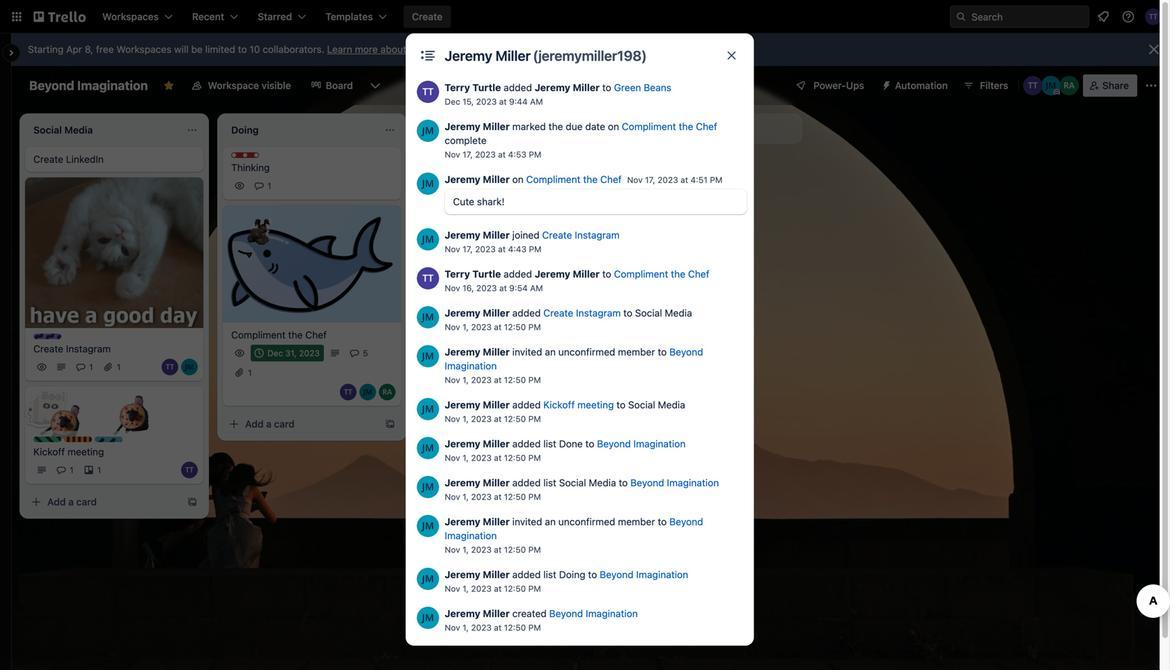 Task type: locate. For each thing, give the bounding box(es) containing it.
1 1, from the top
[[463, 323, 469, 332]]

create right the joined
[[542, 230, 572, 241]]

12:50 up template.
[[504, 323, 526, 332]]

1 vertical spatial jeremy miller invited an unconfirmed member to
[[445, 517, 670, 528]]

1 jeremy miller (jeremymiller198) image from the top
[[417, 173, 439, 195]]

membership
[[429, 327, 485, 338]]

2 jeremy miller (jeremymiller198) image from the top
[[417, 307, 439, 329]]

added left the done
[[512, 439, 541, 450]]

power-
[[814, 80, 846, 91]]

instagram inside jeremy miller added create instagram to social media nov 1, 2023 at 12:50 pm
[[576, 308, 621, 319]]

0 vertical spatial kickoff
[[544, 400, 575, 411]]

added for terry turtle added jeremy miller to compliment the chef nov 16, 2023 at 9:54 am
[[504, 269, 532, 280]]

0 vertical spatial invited
[[512, 347, 542, 358]]

jeremy miller created beyond imagination nov 1, 2023 at 12:50 pm
[[445, 609, 638, 633]]

terry inside terry turtle added jeremy miller to green beans dec 15, 2023 at 9:44 am
[[445, 82, 470, 93]]

list for added list social media to
[[544, 478, 557, 489]]

jeremy
[[445, 47, 492, 64], [535, 82, 571, 93], [445, 121, 481, 132], [445, 174, 481, 185], [445, 230, 481, 241], [535, 269, 571, 280], [445, 308, 481, 319], [445, 347, 481, 358], [445, 400, 481, 411], [445, 439, 481, 450], [445, 478, 481, 489], [445, 517, 481, 528], [445, 570, 481, 581], [445, 609, 481, 620]]

17, up pie
[[463, 245, 473, 254]]

0 vertical spatial dec
[[445, 97, 460, 107]]

12:50 inside jeremy miller added kickoff meeting to social media nov 1, 2023 at 12:50 pm
[[504, 415, 526, 424]]

kickoff meeting link down color: orange, title: none image
[[33, 446, 195, 460]]

imagination inside text field
[[77, 78, 148, 93]]

create instagram link up terry turtle added jeremy miller to compliment the chef nov 16, 2023 at 9:54 am
[[542, 230, 620, 241]]

7 12:50 from the top
[[504, 585, 526, 594]]

beyond inside jeremy miller added list done to beyond imagination nov 1, 2023 at 12:50 pm
[[597, 439, 631, 450]]

2 vertical spatial social
[[559, 478, 586, 489]]

1 vertical spatial instagram
[[576, 308, 621, 319]]

on right date
[[608, 121, 619, 132]]

0 vertical spatial meeting
[[578, 400, 614, 411]]

pm up jeremy miller added list done to beyond imagination nov 1, 2023 at 12:50 pm on the bottom of page
[[528, 415, 541, 424]]

added down template.
[[512, 400, 541, 411]]

to
[[238, 44, 247, 55], [602, 82, 611, 93], [602, 269, 611, 280], [624, 308, 633, 319], [658, 347, 667, 358], [617, 400, 626, 411], [586, 439, 595, 450], [619, 478, 628, 489], [658, 517, 667, 528], [588, 570, 597, 581]]

doing
[[559, 570, 586, 581]]

board
[[326, 80, 353, 91]]

0 vertical spatial member
[[618, 347, 655, 358]]

8 1, from the top
[[463, 624, 469, 633]]

2 vertical spatial media
[[589, 478, 616, 489]]

0 vertical spatial unconfirmed
[[559, 347, 615, 358]]

17, inside jeremy miller on compliment the chef nov 17, 2023 at 4:51 pm
[[645, 175, 655, 185]]

filters
[[980, 80, 1009, 91]]

0 horizontal spatial on
[[512, 174, 524, 185]]

3 12:50 from the top
[[504, 415, 526, 424]]

imagination inside jeremy miller added list done to beyond imagination nov 1, 2023 at 12:50 pm
[[634, 439, 686, 450]]

on down 4:53 on the top left of page
[[512, 174, 524, 185]]

added down jeremy miller added list done to beyond imagination nov 1, 2023 at 12:50 pm on the bottom of page
[[512, 478, 541, 489]]

social inside 'jeremy miller added list social media to beyond imagination nov 1, 2023 at 12:50 pm'
[[559, 478, 586, 489]]

12:50 down created
[[504, 624, 526, 633]]

jeremy miller (jeremymiller198) image
[[417, 173, 439, 195], [417, 307, 439, 329], [417, 346, 439, 368], [417, 398, 439, 421], [417, 477, 439, 499], [417, 568, 439, 591]]

invited down membership link
[[512, 347, 542, 358]]

at inside jeremy miller added create instagram to social media nov 1, 2023 at 12:50 pm
[[494, 323, 502, 332]]

add a card button
[[421, 372, 574, 394], [223, 413, 376, 436], [25, 492, 178, 514]]

show menu image
[[1145, 79, 1159, 93]]

terry turtle (terryturtle) image
[[1145, 8, 1162, 25], [1023, 76, 1043, 95], [417, 81, 439, 103], [340, 384, 357, 401], [181, 462, 198, 479]]

1 vertical spatial am
[[530, 284, 543, 293]]

12:50 inside jeremy miller added list done to beyond imagination nov 1, 2023 at 12:50 pm
[[504, 454, 526, 463]]

0 vertical spatial create from template… image
[[385, 419, 396, 430]]

jeremy miller invited an unconfirmed member to down 'jeremy miller added list social media to beyond imagination nov 1, 2023 at 12:50 pm'
[[445, 517, 670, 528]]

learn more about collaborator limits link
[[327, 44, 490, 55]]

create down terry turtle added jeremy miller to compliment the chef nov 16, 2023 at 9:54 am
[[544, 308, 573, 319]]

pm inside jeremy miller on compliment the chef nov 17, 2023 at 4:51 pm
[[710, 175, 723, 185]]

invited
[[512, 347, 542, 358], [512, 517, 542, 528]]

social
[[635, 308, 662, 319], [628, 400, 655, 411], [559, 478, 586, 489]]

color: orange, title: none image
[[64, 437, 92, 443]]

date
[[585, 121, 605, 132]]

5 1, from the top
[[463, 493, 469, 502]]

automation button
[[876, 75, 957, 97]]

12:50 down template.
[[504, 376, 526, 385]]

template.
[[500, 346, 538, 356]]

jeremy miller (jeremymiller198) image for doing
[[417, 568, 439, 591]]

2023 inside jeremy miller added kickoff meeting to social media nov 1, 2023 at 12:50 pm
[[471, 415, 492, 424]]

meeting up the done
[[578, 400, 614, 411]]

kickoff meeting
[[33, 447, 104, 458]]

1 vertical spatial social
[[628, 400, 655, 411]]

social inside jeremy miller added kickoff meeting to social media nov 1, 2023 at 12:50 pm
[[628, 400, 655, 411]]

unconfirmed down 'jeremy miller added list social media to beyond imagination nov 1, 2023 at 12:50 pm'
[[559, 517, 615, 528]]

added up membership link
[[512, 308, 541, 319]]

nov 1, 2023 at 12:50 pm link up "this card is a template." on the left bottom of page
[[445, 323, 541, 332]]

list down jeremy miller added list done to beyond imagination nov 1, 2023 at 12:50 pm on the bottom of page
[[544, 478, 557, 489]]

added for jeremy miller added list social media to beyond imagination nov 1, 2023 at 12:50 pm
[[512, 478, 541, 489]]

8 12:50 from the top
[[504, 624, 526, 633]]

terry
[[445, 82, 470, 93], [445, 269, 470, 280]]

at inside jeremy miller added list done to beyond imagination nov 1, 2023 at 12:50 pm
[[494, 454, 502, 463]]

beyond imagination
[[29, 78, 148, 93], [445, 347, 703, 372], [445, 517, 703, 542]]

0 horizontal spatial kickoff meeting link
[[33, 446, 195, 460]]

jeremy miller on compliment the chef nov 17, 2023 at 4:51 pm
[[445, 174, 723, 185]]

turtle up nov 16, 2023 at 9:54 am link
[[473, 269, 501, 280]]

1 nov 1, 2023 at 12:50 pm link from the top
[[445, 323, 541, 332]]

nov inside jeremy miller on compliment the chef nov 17, 2023 at 4:51 pm
[[627, 175, 643, 185]]

to inside jeremy miller added kickoff meeting to social media nov 1, 2023 at 12:50 pm
[[617, 400, 626, 411]]

card
[[465, 346, 482, 356], [472, 377, 492, 388], [274, 419, 295, 430], [76, 497, 97, 508]]

2 vertical spatial add a card
[[47, 497, 97, 508]]

1 horizontal spatial on
[[608, 121, 619, 132]]

create from template… image for the middle add a card 'button'
[[385, 419, 396, 430]]

0 vertical spatial social
[[635, 308, 662, 319]]

17,
[[463, 150, 473, 160], [645, 175, 655, 185], [463, 245, 473, 254]]

add
[[638, 123, 657, 134], [443, 377, 461, 388], [245, 419, 264, 430], [47, 497, 66, 508]]

1 vertical spatial nov 1, 2023 at 12:50 pm
[[445, 545, 541, 555]]

0 vertical spatial create instagram link
[[542, 230, 620, 241]]

nov 16, 2023 at 9:54 am link
[[445, 284, 543, 293]]

miller inside 'jeremy miller added list social media to beyond imagination nov 1, 2023 at 12:50 pm'
[[483, 478, 510, 489]]

0 vertical spatial beyond imagination
[[29, 78, 148, 93]]

board link
[[302, 75, 361, 97]]

jeremy miller (jeremymiller198) image for meeting
[[417, 398, 439, 421]]

17, left 4:51
[[645, 175, 655, 185]]

turtle inside terry turtle added jeremy miller to compliment the chef nov 16, 2023 at 9:54 am
[[473, 269, 501, 280]]

create left linkedin on the top
[[33, 154, 63, 165]]

1 vertical spatial nov 1, 2023 at 12:50 pm link
[[445, 415, 541, 424]]

turtle
[[473, 82, 501, 93], [473, 269, 501, 280]]

(jeremymiller198)
[[533, 47, 647, 64]]

7 1, from the top
[[463, 585, 469, 594]]

kickoff down color: green, title: none image
[[33, 447, 65, 458]]

beyond imagination down 'jeremy miller added list social media to beyond imagination nov 1, 2023 at 12:50 pm'
[[445, 517, 703, 542]]

2 member from the top
[[618, 517, 655, 528]]

Search field
[[967, 6, 1089, 27]]

1 horizontal spatial meeting
[[578, 400, 614, 411]]

pm inside jeremy miller added list done to beyond imagination nov 1, 2023 at 12:50 pm
[[528, 454, 541, 463]]

1 vertical spatial dec
[[268, 349, 283, 358]]

starting apr 8, free workspaces will be limited to 10 collaborators. learn more about collaborator limits
[[28, 44, 490, 55]]

at inside terry turtle added jeremy miller to compliment the chef nov 16, 2023 at 9:54 am
[[499, 284, 507, 293]]

1 horizontal spatial kickoff meeting link
[[544, 400, 614, 411]]

0 vertical spatial terry
[[445, 82, 470, 93]]

search image
[[956, 11, 967, 22]]

1 vertical spatial terry
[[445, 269, 470, 280]]

2 horizontal spatial add a card button
[[421, 372, 574, 394]]

jeremy miller invited an unconfirmed member to down jeremy miller added create instagram to social media nov 1, 2023 at 12:50 pm
[[445, 347, 670, 358]]

unconfirmed
[[559, 347, 615, 358], [559, 517, 615, 528]]

share
[[1103, 80, 1129, 91]]

2023
[[476, 97, 497, 107], [475, 150, 496, 160], [658, 175, 678, 185], [475, 245, 496, 254], [476, 284, 497, 293], [471, 323, 492, 332], [299, 349, 320, 358], [471, 376, 492, 385], [471, 415, 492, 424], [471, 454, 492, 463], [471, 493, 492, 502], [471, 545, 492, 555], [471, 585, 492, 594], [471, 624, 492, 633]]

terry up '15,'
[[445, 82, 470, 93]]

an
[[545, 347, 556, 358], [545, 517, 556, 528]]

create inside jeremy miller added create instagram to social media nov 1, 2023 at 12:50 pm
[[544, 308, 573, 319]]

0 vertical spatial kickoff meeting link
[[544, 400, 614, 411]]

social for instagram
[[635, 308, 662, 319]]

unconfirmed down jeremy miller added create instagram to social media nov 1, 2023 at 12:50 pm
[[559, 347, 615, 358]]

1 terry from the top
[[445, 82, 470, 93]]

0 horizontal spatial dec
[[268, 349, 283, 358]]

0 vertical spatial jeremy miller invited an unconfirmed member to
[[445, 347, 670, 358]]

instagram for added
[[576, 308, 621, 319]]

1 horizontal spatial create from template… image
[[385, 419, 396, 430]]

1 vertical spatial add a card
[[245, 419, 295, 430]]

1 12:50 from the top
[[504, 323, 526, 332]]

added for jeremy miller added list done to beyond imagination nov 1, 2023 at 12:50 pm
[[512, 439, 541, 450]]

jeremy miller added kickoff meeting to social media nov 1, 2023 at 12:50 pm
[[445, 400, 685, 424]]

pm down the joined
[[529, 245, 542, 254]]

leftover
[[429, 277, 466, 288]]

star or unstar board image
[[163, 80, 174, 91]]

0 horizontal spatial create from template… image
[[187, 497, 198, 508]]

kickoff meeting link
[[544, 400, 614, 411], [33, 446, 195, 460]]

create instagram link down terry turtle added jeremy miller to compliment the chef nov 16, 2023 at 9:54 am
[[544, 308, 621, 319]]

added for jeremy miller added create instagram to social media nov 1, 2023 at 12:50 pm
[[512, 308, 541, 319]]

pm up jeremy miller added list doing to beyond imagination nov 1, 2023 at 12:50 pm
[[528, 545, 541, 555]]

added for jeremy miller added kickoff meeting to social media nov 1, 2023 at 12:50 pm
[[512, 400, 541, 411]]

jeremy inside jeremy miller created beyond imagination nov 1, 2023 at 12:50 pm
[[445, 609, 481, 620]]

1,
[[463, 323, 469, 332], [463, 376, 469, 385], [463, 415, 469, 424], [463, 454, 469, 463], [463, 493, 469, 502], [463, 545, 469, 555], [463, 585, 469, 594], [463, 624, 469, 633]]

17, inside jeremy miller joined create instagram nov 17, 2023 at 4:43 pm
[[463, 245, 473, 254]]

kickoff up the done
[[544, 400, 575, 411]]

2 nov 1, 2023 at 12:50 pm link from the top
[[445, 415, 541, 424]]

media inside 'jeremy miller added list social media to beyond imagination nov 1, 2023 at 12:50 pm'
[[589, 478, 616, 489]]

2 terry from the top
[[445, 269, 470, 280]]

1 horizontal spatial terry turtle (terryturtle) image
[[417, 268, 439, 290]]

1 vertical spatial member
[[618, 517, 655, 528]]

beyond imagination down 8,
[[29, 78, 148, 93]]

2 turtle from the top
[[473, 269, 501, 280]]

social inside jeremy miller added create instagram to social media nov 1, 2023 at 12:50 pm
[[635, 308, 662, 319]]

meeting inside jeremy miller added kickoff meeting to social media nov 1, 2023 at 12:50 pm
[[578, 400, 614, 411]]

miller inside jeremy miller added kickoff meeting to social media nov 1, 2023 at 12:50 pm
[[483, 400, 510, 411]]

2 vertical spatial create instagram link
[[33, 343, 195, 356]]

2 an from the top
[[545, 517, 556, 528]]

10
[[250, 44, 260, 55]]

1 vertical spatial kickoff
[[33, 447, 65, 458]]

more
[[355, 44, 378, 55]]

0 vertical spatial nov 1, 2023 at 12:50 pm
[[445, 376, 541, 385]]

12:50 up jeremy miller added list done to beyond imagination nov 1, 2023 at 12:50 pm on the bottom of page
[[504, 415, 526, 424]]

16,
[[463, 284, 474, 293]]

to inside 'jeremy miller added list social media to beyond imagination nov 1, 2023 at 12:50 pm'
[[619, 478, 628, 489]]

4 1, from the top
[[463, 454, 469, 463]]

jeremy miller (jeremymiller198) image
[[1041, 76, 1061, 95], [417, 120, 439, 142], [417, 229, 439, 251], [181, 359, 198, 376], [359, 384, 376, 401], [417, 438, 439, 460], [417, 516, 439, 538], [417, 607, 439, 630]]

dec left 31,
[[268, 349, 283, 358]]

1 vertical spatial create instagram link
[[544, 308, 621, 319]]

member
[[618, 347, 655, 358], [618, 517, 655, 528]]

nov inside jeremy miller joined create instagram nov 17, 2023 at 4:43 pm
[[445, 245, 460, 254]]

at inside jeremy miller joined create instagram nov 17, 2023 at 4:43 pm
[[498, 245, 506, 254]]

pm inside jeremy miller added create instagram to social media nov 1, 2023 at 12:50 pm
[[528, 323, 541, 332]]

an right template.
[[545, 347, 556, 358]]

1 turtle from the top
[[473, 82, 501, 93]]

12:50 down jeremy miller added list done to beyond imagination nov 1, 2023 at 12:50 pm on the bottom of page
[[504, 493, 526, 502]]

create up collaborator
[[412, 11, 443, 22]]

create for create linkedin
[[33, 154, 63, 165]]

miller inside terry turtle added jeremy miller to green beans dec 15, 2023 at 9:44 am
[[573, 82, 600, 93]]

added up 9:54
[[504, 269, 532, 280]]

add inside "add another list" button
[[638, 123, 657, 134]]

imagination inside 'jeremy miller added list social media to beyond imagination nov 1, 2023 at 12:50 pm'
[[667, 478, 719, 489]]

1 horizontal spatial add a card button
[[223, 413, 376, 436]]

list right another
[[697, 123, 711, 134]]

12:50 down jeremy miller added kickoff meeting to social media nov 1, 2023 at 12:50 pm
[[504, 454, 526, 463]]

1 horizontal spatial add a card
[[245, 419, 295, 430]]

1 vertical spatial 17,
[[645, 175, 655, 185]]

1 vertical spatial turtle
[[473, 269, 501, 280]]

0 vertical spatial add a card button
[[421, 372, 574, 394]]

pm inside jeremy miller created beyond imagination nov 1, 2023 at 12:50 pm
[[528, 624, 541, 633]]

6 jeremy miller (jeremymiller198) image from the top
[[417, 568, 439, 591]]

added for jeremy miller added list doing to beyond imagination nov 1, 2023 at 12:50 pm
[[512, 570, 541, 581]]

4 jeremy miller (jeremymiller198) image from the top
[[417, 398, 439, 421]]

dec 31, 2023
[[268, 349, 320, 358]]

media
[[665, 308, 692, 319], [658, 400, 685, 411], [589, 478, 616, 489]]

0 vertical spatial instagram
[[575, 230, 620, 241]]

12:50 up created
[[504, 585, 526, 594]]

terry up 16,
[[445, 269, 470, 280]]

am right 9:54
[[530, 284, 543, 293]]

beyond
[[29, 78, 74, 93], [670, 347, 703, 358], [597, 439, 631, 450], [631, 478, 664, 489], [670, 517, 703, 528], [600, 570, 634, 581], [549, 609, 583, 620]]

instagram
[[575, 230, 620, 241], [576, 308, 621, 319], [66, 344, 111, 355]]

2 vertical spatial 17,
[[463, 245, 473, 254]]

list inside jeremy miller added list doing to beyond imagination nov 1, 2023 at 12:50 pm
[[544, 570, 557, 581]]

create inside "link"
[[33, 154, 63, 165]]

0 vertical spatial turtle
[[473, 82, 501, 93]]

added inside jeremy miller added create instagram to social media nov 1, 2023 at 12:50 pm
[[512, 308, 541, 319]]

jeremy miller added list doing to beyond imagination nov 1, 2023 at 12:50 pm
[[445, 570, 689, 594]]

1
[[268, 181, 271, 191], [89, 363, 93, 373], [117, 363, 121, 373], [248, 368, 252, 378], [70, 466, 74, 476], [97, 466, 101, 476]]

added up 9:44
[[504, 82, 532, 93]]

add a card
[[443, 377, 492, 388], [245, 419, 295, 430], [47, 497, 97, 508]]

2023 inside jeremy miller joined create instagram nov 17, 2023 at 4:43 pm
[[475, 245, 496, 254]]

beyond imagination link
[[445, 347, 703, 372], [597, 439, 686, 450], [631, 478, 719, 489], [445, 517, 703, 542], [600, 570, 689, 581], [549, 609, 638, 620]]

sm image
[[876, 75, 895, 94]]

1, inside jeremy miller added list done to beyond imagination nov 1, 2023 at 12:50 pm
[[463, 454, 469, 463]]

2 vertical spatial beyond imagination
[[445, 517, 703, 542]]

2023 inside "jeremy miller marked the due date on compliment the chef complete nov 17, 2023 at 4:53 pm"
[[475, 150, 496, 160]]

create from template… image
[[385, 419, 396, 430], [187, 497, 198, 508]]

1 vertical spatial media
[[658, 400, 685, 411]]

1 vertical spatial unconfirmed
[[559, 517, 615, 528]]

4 12:50 from the top
[[504, 454, 526, 463]]

added inside jeremy miller added list done to beyond imagination nov 1, 2023 at 12:50 pm
[[512, 439, 541, 450]]

0 horizontal spatial meeting
[[68, 447, 104, 458]]

pm inside jeremy miller joined create instagram nov 17, 2023 at 4:43 pm
[[529, 245, 542, 254]]

list left doing
[[544, 570, 557, 581]]

nov inside jeremy miller added list doing to beyond imagination nov 1, 2023 at 12:50 pm
[[445, 585, 460, 594]]

the
[[549, 121, 563, 132], [679, 121, 693, 132], [583, 174, 598, 185], [671, 269, 686, 280], [288, 330, 303, 341]]

pm up created
[[528, 585, 541, 594]]

invited down 'jeremy miller added list social media to beyond imagination nov 1, 2023 at 12:50 pm'
[[512, 517, 542, 528]]

primary element
[[0, 0, 1170, 33]]

0 vertical spatial media
[[665, 308, 692, 319]]

pm down created
[[528, 624, 541, 633]]

1 vertical spatial terry turtle (terryturtle) image
[[162, 359, 178, 376]]

added up created
[[512, 570, 541, 581]]

turtle up dec 15, 2023 at 9:44 am link
[[473, 82, 501, 93]]

pm down jeremy miller added kickoff meeting to social media nov 1, 2023 at 12:50 pm
[[528, 454, 541, 463]]

compliment the chef link
[[622, 121, 718, 132], [526, 174, 622, 185], [614, 269, 710, 280], [231, 328, 393, 342]]

12:50 up jeremy miller added list doing to beyond imagination nov 1, 2023 at 12:50 pm
[[504, 545, 526, 555]]

0 vertical spatial an
[[545, 347, 556, 358]]

2 vertical spatial add a card button
[[25, 492, 178, 514]]

12:50 inside jeremy miller created beyond imagination nov 1, 2023 at 12:50 pm
[[504, 624, 526, 633]]

0 vertical spatial nov 1, 2023 at 12:50 pm link
[[445, 323, 541, 332]]

dec left '15,'
[[445, 97, 460, 107]]

12:50 inside 'jeremy miller added list social media to beyond imagination nov 1, 2023 at 12:50 pm'
[[504, 493, 526, 502]]

list left the done
[[544, 439, 557, 450]]

nov 1, 2023 at 12:50 pm link down "this card is a template." on the left bottom of page
[[445, 415, 541, 424]]

0 vertical spatial add a card
[[443, 377, 492, 388]]

pm right 4:53 on the top left of page
[[529, 150, 542, 160]]

17, down the complete
[[463, 150, 473, 160]]

0 vertical spatial on
[[608, 121, 619, 132]]

terry for compliment
[[445, 269, 470, 280]]

workspace
[[208, 80, 259, 91]]

pm up template.
[[528, 323, 541, 332]]

at
[[499, 97, 507, 107], [498, 150, 506, 160], [681, 175, 688, 185], [498, 245, 506, 254], [499, 284, 507, 293], [494, 323, 502, 332], [494, 376, 502, 385], [494, 415, 502, 424], [494, 454, 502, 463], [494, 493, 502, 502], [494, 545, 502, 555], [494, 585, 502, 594], [494, 624, 502, 633]]

5 12:50 from the top
[[504, 493, 526, 502]]

am right 9:44
[[530, 97, 543, 107]]

dec
[[445, 97, 460, 107], [268, 349, 283, 358]]

added inside 'jeremy miller added list social media to beyond imagination nov 1, 2023 at 12:50 pm'
[[512, 478, 541, 489]]

limits
[[466, 44, 490, 55]]

miller
[[496, 47, 531, 64], [573, 82, 600, 93], [483, 121, 510, 132], [483, 174, 510, 185], [483, 230, 510, 241], [573, 269, 600, 280], [483, 308, 510, 319], [483, 347, 510, 358], [483, 400, 510, 411], [483, 439, 510, 450], [483, 478, 510, 489], [483, 517, 510, 528], [483, 570, 510, 581], [483, 609, 510, 620]]

5 jeremy miller (jeremymiller198) image from the top
[[417, 477, 439, 499]]

0 vertical spatial am
[[530, 97, 543, 107]]

meeting down color: orange, title: none image
[[68, 447, 104, 458]]

2023 inside jeremy miller added create instagram to social media nov 1, 2023 at 12:50 pm
[[471, 323, 492, 332]]

create
[[412, 11, 443, 22], [33, 154, 63, 165], [542, 230, 572, 241], [544, 308, 573, 319], [33, 344, 63, 355]]

ruby anderson (rubyanderson7) image
[[1059, 76, 1079, 95]]

1, inside jeremy miller added list doing to beyond imagination nov 1, 2023 at 12:50 pm
[[463, 585, 469, 594]]

added inside jeremy miller added list doing to beyond imagination nov 1, 2023 at 12:50 pm
[[512, 570, 541, 581]]

terry turtle (terryturtle) image
[[417, 268, 439, 290], [162, 359, 178, 376]]

added inside terry turtle added jeremy miller to compliment the chef nov 16, 2023 at 9:54 am
[[504, 269, 532, 280]]

1 horizontal spatial kickoff
[[544, 400, 575, 411]]

1 vertical spatial invited
[[512, 517, 542, 528]]

beyond imagination down jeremy miller added create instagram to social media nov 1, 2023 at 12:50 pm
[[445, 347, 703, 372]]

an down 'jeremy miller added list social media to beyond imagination nov 1, 2023 at 12:50 pm'
[[545, 517, 556, 528]]

1 vertical spatial meeting
[[68, 447, 104, 458]]

1 horizontal spatial dec
[[445, 97, 460, 107]]

media inside jeremy miller added kickoff meeting to social media nov 1, 2023 at 12:50 pm
[[658, 400, 685, 411]]

kickoff meeting link up the done
[[544, 400, 614, 411]]

customize views image
[[368, 79, 382, 93]]

31,
[[285, 349, 297, 358]]

2 horizontal spatial add a card
[[443, 377, 492, 388]]

1 vertical spatial an
[[545, 517, 556, 528]]

list inside button
[[697, 123, 711, 134]]

jeremy miller invited an unconfirmed member to
[[445, 347, 670, 358], [445, 517, 670, 528]]

at inside "jeremy miller marked the due date on compliment the chef complete nov 17, 2023 at 4:53 pm"
[[498, 150, 506, 160]]

workspace visible
[[208, 80, 291, 91]]

create instagram link down color: purple, title: none "image"
[[33, 343, 195, 356]]

1 vertical spatial create from template… image
[[187, 497, 198, 508]]

0 vertical spatial 17,
[[463, 150, 473, 160]]

1, inside jeremy miller created beyond imagination nov 1, 2023 at 12:50 pm
[[463, 624, 469, 633]]

workspace visible button
[[183, 75, 299, 97]]

added
[[504, 82, 532, 93], [504, 269, 532, 280], [512, 308, 541, 319], [512, 400, 541, 411], [512, 439, 541, 450], [512, 478, 541, 489], [512, 570, 541, 581]]

leftover pie
[[429, 277, 483, 288]]

pm right 4:51
[[710, 175, 723, 185]]

to inside terry turtle added jeremy miller to green beans dec 15, 2023 at 9:44 am
[[602, 82, 611, 93]]

create instagram
[[33, 344, 111, 355]]

create for create instagram
[[33, 344, 63, 355]]

create down color: purple, title: none "image"
[[33, 344, 63, 355]]

2023 inside 'jeremy miller added list social media to beyond imagination nov 1, 2023 at 12:50 pm'
[[471, 493, 492, 502]]

3 1, from the top
[[463, 415, 469, 424]]

beans
[[644, 82, 672, 93]]

add another list
[[638, 123, 711, 134]]

on inside "jeremy miller marked the due date on compliment the chef complete nov 17, 2023 at 4:53 pm"
[[608, 121, 619, 132]]

pm down jeremy miller added list done to beyond imagination nov 1, 2023 at 12:50 pm on the bottom of page
[[528, 493, 541, 502]]

2 1, from the top
[[463, 376, 469, 385]]

2023 inside terry turtle added jeremy miller to green beans dec 15, 2023 at 9:44 am
[[476, 97, 497, 107]]

added inside terry turtle added jeremy miller to green beans dec 15, 2023 at 9:44 am
[[504, 82, 532, 93]]



Task type: describe. For each thing, give the bounding box(es) containing it.
nov 1, 2023 at 12:50 pm link for create instagram
[[445, 323, 541, 332]]

nov 17, 2023 at 4:43 pm link
[[445, 245, 542, 254]]

miller inside jeremy miller created beyond imagination nov 1, 2023 at 12:50 pm
[[483, 609, 510, 620]]

miller inside jeremy miller added create instagram to social media nov 1, 2023 at 12:50 pm
[[483, 308, 510, 319]]

back to home image
[[33, 6, 86, 28]]

2023 inside jeremy miller added list doing to beyond imagination nov 1, 2023 at 12:50 pm
[[471, 585, 492, 594]]

0 vertical spatial terry turtle (terryturtle) image
[[417, 268, 439, 290]]

complete
[[445, 135, 487, 146]]

am inside terry turtle added jeremy miller to compliment the chef nov 16, 2023 at 9:54 am
[[530, 284, 543, 293]]

jeremy miller added list done to beyond imagination nov 1, 2023 at 12:50 pm
[[445, 439, 686, 463]]

beyond imagination link for doing
[[600, 570, 689, 581]]

6 12:50 from the top
[[504, 545, 526, 555]]

this card is a template.
[[446, 346, 538, 356]]

terry for green
[[445, 82, 470, 93]]

is
[[485, 346, 491, 356]]

learn
[[327, 44, 352, 55]]

2023 inside terry turtle added jeremy miller to compliment the chef nov 16, 2023 at 9:54 am
[[476, 284, 497, 293]]

9:44
[[509, 97, 528, 107]]

8,
[[85, 44, 93, 55]]

turtle for green
[[473, 82, 501, 93]]

1, inside jeremy miller added kickoff meeting to social media nov 1, 2023 at 12:50 pm
[[463, 415, 469, 424]]

list for added list done to
[[544, 439, 557, 450]]

1 vertical spatial on
[[512, 174, 524, 185]]

2 12:50 from the top
[[504, 376, 526, 385]]

2023 inside dec 31, 2023 checkbox
[[299, 349, 320, 358]]

to inside jeremy miller added list done to beyond imagination nov 1, 2023 at 12:50 pm
[[586, 439, 595, 450]]

miller inside jeremy miller added list done to beyond imagination nov 1, 2023 at 12:50 pm
[[483, 439, 510, 450]]

ups
[[846, 80, 865, 91]]

instagram for joined
[[575, 230, 620, 241]]

create for create
[[412, 11, 443, 22]]

nov 1, 2023 at 12:50 pm link for kickoff meeting
[[445, 415, 541, 424]]

green beans link
[[614, 82, 672, 93]]

chef inside terry turtle added jeremy miller to compliment the chef nov 16, 2023 at 9:54 am
[[688, 269, 710, 280]]

created
[[512, 609, 547, 620]]

thinking
[[231, 162, 270, 173]]

to inside jeremy miller added create instagram to social media nov 1, 2023 at 12:50 pm
[[624, 308, 633, 319]]

membership link
[[429, 326, 591, 340]]

jeremy miller (jeremymiller198)
[[445, 47, 647, 64]]

beyond inside jeremy miller added list doing to beyond imagination nov 1, 2023 at 12:50 pm
[[600, 570, 634, 581]]

beyond imagination inside text field
[[29, 78, 148, 93]]

jeremy miller added create instagram to social media nov 1, 2023 at 12:50 pm
[[445, 308, 692, 332]]

4:51
[[691, 175, 708, 185]]

2 invited from the top
[[512, 517, 542, 528]]

beyond imagination link for imagination
[[549, 609, 638, 620]]

miller inside terry turtle added jeremy miller to compliment the chef nov 16, 2023 at 9:54 am
[[573, 269, 600, 280]]

1 vertical spatial beyond imagination
[[445, 347, 703, 372]]

to inside jeremy miller added list doing to beyond imagination nov 1, 2023 at 12:50 pm
[[588, 570, 597, 581]]

miller inside "jeremy miller marked the due date on compliment the chef complete nov 17, 2023 at 4:53 pm"
[[483, 121, 510, 132]]

jeremy miller (jeremymiller198) image for instagram
[[417, 307, 439, 329]]

jeremy inside 'jeremy miller added list social media to beyond imagination nov 1, 2023 at 12:50 pm'
[[445, 478, 481, 489]]

miller inside jeremy miller joined create instagram nov 17, 2023 at 4:43 pm
[[483, 230, 510, 241]]

collaborator
[[409, 44, 463, 55]]

create from template… image for the leftmost add a card 'button'
[[187, 497, 198, 508]]

shark!
[[477, 196, 505, 208]]

jeremy inside jeremy miller added create instagram to social media nov 1, 2023 at 12:50 pm
[[445, 308, 481, 319]]

apr
[[66, 44, 82, 55]]

dec inside terry turtle added jeremy miller to green beans dec 15, 2023 at 9:44 am
[[445, 97, 460, 107]]

automation
[[895, 80, 948, 91]]

leftover pie link
[[429, 276, 591, 290]]

joined
[[512, 230, 540, 241]]

jeremy inside jeremy miller added list done to beyond imagination nov 1, 2023 at 12:50 pm
[[445, 439, 481, 450]]

1, inside jeremy miller added create instagram to social media nov 1, 2023 at 12:50 pm
[[463, 323, 469, 332]]

turtle for compliment
[[473, 269, 501, 280]]

pm inside 'jeremy miller added list social media to beyond imagination nov 1, 2023 at 12:50 pm'
[[528, 493, 541, 502]]

green
[[614, 82, 641, 93]]

0 horizontal spatial kickoff
[[33, 447, 65, 458]]

4:53
[[508, 150, 527, 160]]

thoughts
[[245, 153, 284, 163]]

compliment the chef
[[231, 330, 327, 341]]

Board name text field
[[22, 75, 155, 97]]

at inside jeremy miller added list doing to beyond imagination nov 1, 2023 at 12:50 pm
[[494, 585, 502, 594]]

pie
[[469, 277, 483, 288]]

0 horizontal spatial add a card
[[47, 497, 97, 508]]

2023 inside jeremy miller added list done to beyond imagination nov 1, 2023 at 12:50 pm
[[471, 454, 492, 463]]

jeremy miller joined create instagram nov 17, 2023 at 4:43 pm
[[445, 230, 620, 254]]

at inside 'jeremy miller added list social media to beyond imagination nov 1, 2023 at 12:50 pm'
[[494, 493, 502, 502]]

pm inside jeremy miller added kickoff meeting to social media nov 1, 2023 at 12:50 pm
[[528, 415, 541, 424]]

create linkedin link
[[33, 153, 195, 167]]

pm down template.
[[528, 376, 541, 385]]

power-ups button
[[786, 75, 873, 97]]

dec inside checkbox
[[268, 349, 283, 358]]

nov 17, 2023 at 4:51 pm link
[[627, 175, 723, 185]]

jeremy inside jeremy miller added list doing to beyond imagination nov 1, 2023 at 12:50 pm
[[445, 570, 481, 581]]

12:50 inside jeremy miller added create instagram to social media nov 1, 2023 at 12:50 pm
[[504, 323, 526, 332]]

dec 15, 2023 at 9:44 am link
[[445, 97, 543, 107]]

4:43
[[508, 245, 527, 254]]

jeremy inside terry turtle added jeremy miller to compliment the chef nov 16, 2023 at 9:54 am
[[535, 269, 571, 280]]

nov inside jeremy miller created beyond imagination nov 1, 2023 at 12:50 pm
[[445, 624, 460, 633]]

create button
[[404, 6, 451, 28]]

thoughts thinking
[[231, 153, 284, 173]]

1 an from the top
[[545, 347, 556, 358]]

thinking link
[[231, 161, 393, 175]]

1, inside 'jeremy miller added list social media to beyond imagination nov 1, 2023 at 12:50 pm'
[[463, 493, 469, 502]]

add another list button
[[613, 114, 803, 144]]

sparkling
[[109, 438, 147, 448]]

cute shark!
[[453, 196, 505, 208]]

3 jeremy miller (jeremymiller198) image from the top
[[417, 346, 439, 368]]

nov inside jeremy miller added list done to beyond imagination nov 1, 2023 at 12:50 pm
[[445, 454, 460, 463]]

jeremy inside jeremy miller added kickoff meeting to social media nov 1, 2023 at 12:50 pm
[[445, 400, 481, 411]]

2023 inside jeremy miller created beyond imagination nov 1, 2023 at 12:50 pm
[[471, 624, 492, 633]]

jeremy miller added list social media to beyond imagination nov 1, 2023 at 12:50 pm
[[445, 478, 719, 502]]

pm inside jeremy miller added list doing to beyond imagination nov 1, 2023 at 12:50 pm
[[528, 585, 541, 594]]

create instagram link for joined
[[542, 230, 620, 241]]

marked
[[512, 121, 546, 132]]

nov inside "jeremy miller marked the due date on compliment the chef complete nov 17, 2023 at 4:53 pm"
[[445, 150, 460, 160]]

nov 17, 2023 at 4:53 pm link
[[445, 150, 542, 160]]

terry turtle added jeremy miller to compliment the chef nov 16, 2023 at 9:54 am
[[445, 269, 710, 293]]

am inside terry turtle added jeremy miller to green beans dec 15, 2023 at 9:44 am
[[530, 97, 543, 107]]

1 invited from the top
[[512, 347, 542, 358]]

2 nov 1, 2023 at 12:50 pm from the top
[[445, 545, 541, 555]]

imagination inside jeremy miller created beyond imagination nov 1, 2023 at 12:50 pm
[[586, 609, 638, 620]]

beyond inside jeremy miller created beyond imagination nov 1, 2023 at 12:50 pm
[[549, 609, 583, 620]]

1 member from the top
[[618, 347, 655, 358]]

visible
[[262, 80, 291, 91]]

media for meeting
[[658, 400, 685, 411]]

5
[[363, 349, 368, 358]]

nov inside 'jeremy miller added list social media to beyond imagination nov 1, 2023 at 12:50 pm'
[[445, 493, 460, 502]]

1 nov 1, 2023 at 12:50 pm from the top
[[445, 376, 541, 385]]

beyond inside beyond imagination text field
[[29, 78, 74, 93]]

media for instagram
[[665, 308, 692, 319]]

nov inside jeremy miller added create instagram to social media nov 1, 2023 at 12:50 pm
[[445, 323, 460, 332]]

collaborators.
[[263, 44, 325, 55]]

0 horizontal spatial terry turtle (terryturtle) image
[[162, 359, 178, 376]]

share button
[[1083, 75, 1138, 97]]

2 unconfirmed from the top
[[559, 517, 615, 528]]

jeremy inside jeremy miller joined create instagram nov 17, 2023 at 4:43 pm
[[445, 230, 481, 241]]

at inside terry turtle added jeremy miller to green beans dec 15, 2023 at 9:44 am
[[499, 97, 507, 107]]

jeremy inside terry turtle added jeremy miller to green beans dec 15, 2023 at 9:44 am
[[535, 82, 571, 93]]

at inside jeremy miller on compliment the chef nov 17, 2023 at 4:51 pm
[[681, 175, 688, 185]]

cute
[[453, 196, 474, 208]]

this
[[446, 346, 463, 356]]

0 notifications image
[[1095, 8, 1112, 25]]

open information menu image
[[1122, 10, 1136, 24]]

done
[[559, 439, 583, 450]]

to inside terry turtle added jeremy miller to compliment the chef nov 16, 2023 at 9:54 am
[[602, 269, 611, 280]]

starting
[[28, 44, 64, 55]]

another
[[659, 123, 695, 134]]

color: green, title: none image
[[33, 437, 61, 443]]

jeremy miller (jeremymiller198) image for social
[[417, 477, 439, 499]]

terry turtle added jeremy miller to green beans dec 15, 2023 at 9:44 am
[[445, 82, 672, 107]]

Dec 31, 2023 checkbox
[[251, 345, 324, 362]]

beyond imagination link for social
[[631, 478, 719, 489]]

17, inside "jeremy miller marked the due date on compliment the chef complete nov 17, 2023 at 4:53 pm"
[[463, 150, 473, 160]]

color: sky, title: "sparkling" element
[[95, 437, 147, 448]]

15,
[[463, 97, 474, 107]]

will
[[174, 44, 189, 55]]

create instagram link for added
[[544, 308, 621, 319]]

1 vertical spatial add a card button
[[223, 413, 376, 436]]

1 vertical spatial kickoff meeting link
[[33, 446, 195, 460]]

kickoff inside jeremy miller added kickoff meeting to social media nov 1, 2023 at 12:50 pm
[[544, 400, 575, 411]]

about
[[381, 44, 406, 55]]

be
[[191, 44, 203, 55]]

9:54
[[509, 284, 528, 293]]

compliment inside terry turtle added jeremy miller to compliment the chef nov 16, 2023 at 9:54 am
[[614, 269, 668, 280]]

free
[[96, 44, 114, 55]]

compliment inside "jeremy miller marked the due date on compliment the chef complete nov 17, 2023 at 4:53 pm"
[[622, 121, 676, 132]]

12:50 inside jeremy miller added list doing to beyond imagination nov 1, 2023 at 12:50 pm
[[504, 585, 526, 594]]

limited
[[205, 44, 235, 55]]

2023 inside jeremy miller on compliment the chef nov 17, 2023 at 4:51 pm
[[658, 175, 678, 185]]

create linkedin
[[33, 154, 104, 165]]

workspaces
[[116, 44, 172, 55]]

filters button
[[959, 75, 1013, 97]]

power-ups
[[814, 80, 865, 91]]

color: purple, title: none image
[[33, 334, 61, 340]]

beyond imagination link for done
[[597, 439, 686, 450]]

at inside jeremy miller added kickoff meeting to social media nov 1, 2023 at 12:50 pm
[[494, 415, 502, 424]]

at inside jeremy miller created beyond imagination nov 1, 2023 at 12:50 pm
[[494, 624, 502, 633]]

added for terry turtle added jeremy miller to green beans dec 15, 2023 at 9:44 am
[[504, 82, 532, 93]]

color: bold red, title: "thoughts" element
[[231, 153, 284, 163]]

ruby anderson (rubyanderson7) image
[[379, 384, 396, 401]]

jeremy miller marked the due date on compliment the chef complete nov 17, 2023 at 4:53 pm
[[445, 121, 718, 160]]

imagination inside jeremy miller added list doing to beyond imagination nov 1, 2023 at 12:50 pm
[[636, 570, 689, 581]]

miller inside jeremy miller added list doing to beyond imagination nov 1, 2023 at 12:50 pm
[[483, 570, 510, 581]]

nov inside terry turtle added jeremy miller to compliment the chef nov 16, 2023 at 9:54 am
[[445, 284, 460, 293]]

create inside jeremy miller joined create instagram nov 17, 2023 at 4:43 pm
[[542, 230, 572, 241]]

0 horizontal spatial add a card button
[[25, 492, 178, 514]]

list for added list doing to
[[544, 570, 557, 581]]

1 jeremy miller invited an unconfirmed member to from the top
[[445, 347, 670, 358]]

pm inside "jeremy miller marked the due date on compliment the chef complete nov 17, 2023 at 4:53 pm"
[[529, 150, 542, 160]]

linkedin
[[66, 154, 104, 165]]

6 1, from the top
[[463, 545, 469, 555]]

nov inside jeremy miller added kickoff meeting to social media nov 1, 2023 at 12:50 pm
[[445, 415, 460, 424]]

the inside terry turtle added jeremy miller to compliment the chef nov 16, 2023 at 9:54 am
[[671, 269, 686, 280]]

2 jeremy miller invited an unconfirmed member to from the top
[[445, 517, 670, 528]]

due
[[566, 121, 583, 132]]

jeremy inside "jeremy miller marked the due date on compliment the chef complete nov 17, 2023 at 4:53 pm"
[[445, 121, 481, 132]]

chef inside "jeremy miller marked the due date on compliment the chef complete nov 17, 2023 at 4:53 pm"
[[696, 121, 718, 132]]

1 unconfirmed from the top
[[559, 347, 615, 358]]

social for meeting
[[628, 400, 655, 411]]

2 vertical spatial instagram
[[66, 344, 111, 355]]



Task type: vqa. For each thing, say whether or not it's contained in the screenshot.
Jeremy within THE TERRY TURTLE ADDED JEREMY MILLER TO COMPLIMENT THE CHEF NOV 16, 2023 AT 9:54 AM
yes



